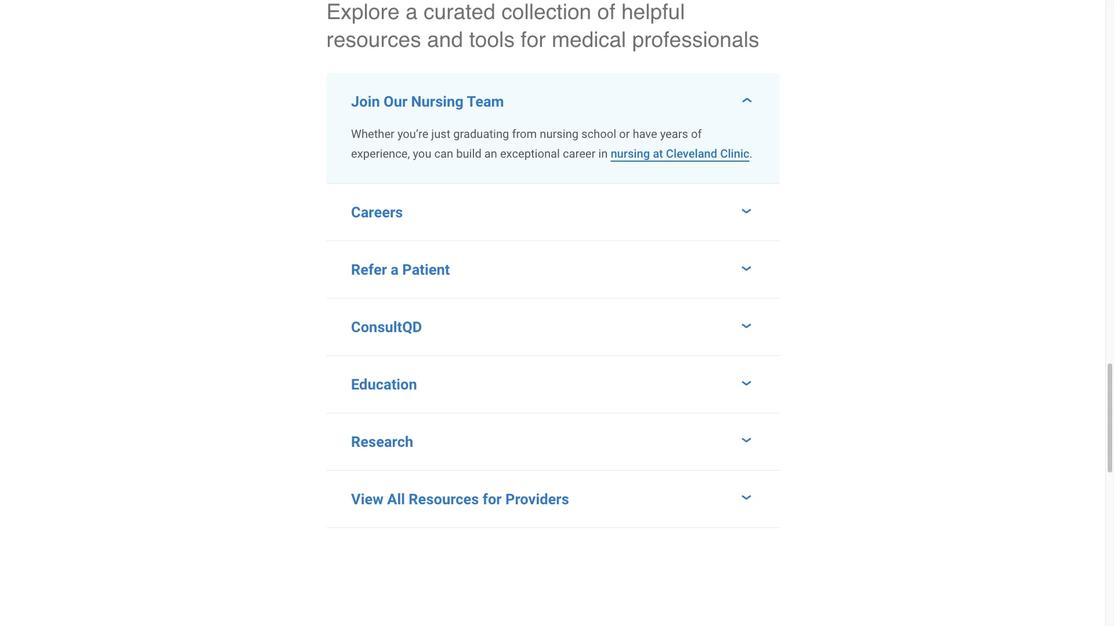 Task type: locate. For each thing, give the bounding box(es) containing it.
of up "medical"
[[597, 0, 615, 24]]

0 horizontal spatial of
[[597, 0, 615, 24]]

for
[[521, 27, 546, 52], [483, 491, 502, 508]]

view
[[351, 491, 384, 508]]

you're
[[397, 127, 428, 141]]

nursing
[[540, 127, 579, 141], [611, 147, 650, 161]]

professionals
[[632, 27, 759, 52]]

explore
[[326, 0, 400, 24]]

1 vertical spatial for
[[483, 491, 502, 508]]

careers tab
[[326, 184, 779, 241]]

join
[[351, 93, 380, 110]]

nursing down or
[[611, 147, 650, 161]]

nursing at cleveland clinic .
[[611, 147, 753, 161]]

refer a patient tab
[[326, 241, 779, 298]]

a inside refer a patient tab
[[391, 261, 399, 278]]

of
[[597, 0, 615, 24], [691, 127, 702, 141]]

our
[[384, 93, 407, 110]]

0 horizontal spatial a
[[391, 261, 399, 278]]

a for patient
[[391, 261, 399, 278]]

a up resources at the top left
[[406, 0, 418, 24]]

build
[[456, 147, 481, 161]]

school
[[581, 127, 616, 141]]

1 horizontal spatial for
[[521, 27, 546, 52]]

explore a curated collection of helpful resources and tools for medical professionals
[[326, 0, 759, 52]]

view all resources for providers tab
[[326, 471, 779, 528]]

career
[[563, 147, 596, 161]]

0 vertical spatial nursing
[[540, 127, 579, 141]]

consultqd
[[351, 318, 422, 336]]

a
[[406, 0, 418, 24], [391, 261, 399, 278]]

a for curated
[[406, 0, 418, 24]]

refer
[[351, 261, 387, 278]]

0 vertical spatial for
[[521, 27, 546, 52]]

nursing at cleveland clinic link
[[611, 147, 750, 161]]

1 vertical spatial of
[[691, 127, 702, 141]]

for inside the explore a curated collection of helpful resources and tools for medical professionals
[[521, 27, 546, 52]]

nursing up career
[[540, 127, 579, 141]]

0 vertical spatial of
[[597, 0, 615, 24]]

graduating
[[453, 127, 509, 141]]

resources
[[326, 27, 421, 52]]

consultqd tab
[[326, 299, 779, 356]]

collection
[[501, 0, 591, 24]]

or
[[619, 127, 630, 141]]

for left providers at the bottom
[[483, 491, 502, 508]]

curated
[[424, 0, 495, 24]]

0 vertical spatial a
[[406, 0, 418, 24]]

a right "refer"
[[391, 261, 399, 278]]

experience,
[[351, 147, 410, 161]]

patient
[[402, 261, 450, 278]]

of inside the explore a curated collection of helpful resources and tools for medical professionals
[[597, 0, 615, 24]]

nursing
[[411, 93, 464, 110]]

of up the cleveland
[[691, 127, 702, 141]]

a inside the explore a curated collection of helpful resources and tools for medical professionals
[[406, 0, 418, 24]]

0 horizontal spatial nursing
[[540, 127, 579, 141]]

1 horizontal spatial a
[[406, 0, 418, 24]]

1 horizontal spatial of
[[691, 127, 702, 141]]

whether
[[351, 127, 395, 141]]

1 vertical spatial nursing
[[611, 147, 650, 161]]

you
[[413, 147, 431, 161]]

for down collection
[[521, 27, 546, 52]]

providers
[[505, 491, 569, 508]]

research tab
[[326, 414, 779, 470]]

an
[[484, 147, 497, 161]]

for inside tab
[[483, 491, 502, 508]]

tab list
[[326, 73, 779, 528]]

1 vertical spatial a
[[391, 261, 399, 278]]

exceptional
[[500, 147, 560, 161]]

0 horizontal spatial for
[[483, 491, 502, 508]]



Task type: describe. For each thing, give the bounding box(es) containing it.
can
[[434, 147, 453, 161]]

research
[[351, 433, 413, 451]]

education
[[351, 376, 417, 393]]

refer a patient
[[351, 261, 450, 278]]

.
[[750, 147, 753, 161]]

helpful
[[621, 0, 685, 24]]

resources
[[409, 491, 479, 508]]

medical
[[552, 27, 626, 52]]

at
[[653, 147, 663, 161]]

of inside whether you're just graduating from nursing school or have years of experience, you can build an exceptional career in
[[691, 127, 702, 141]]

join our nursing team tab
[[326, 73, 779, 115]]

tools
[[469, 27, 515, 52]]

cleveland
[[666, 147, 717, 161]]

careers
[[351, 204, 403, 221]]

years
[[660, 127, 688, 141]]

view all resources for providers
[[351, 491, 569, 508]]

team
[[467, 93, 504, 110]]

in
[[598, 147, 608, 161]]

and
[[427, 27, 463, 52]]

join our nursing team
[[351, 93, 504, 110]]

all
[[387, 491, 405, 508]]

just
[[431, 127, 450, 141]]

have
[[633, 127, 657, 141]]

tab list containing join our nursing team
[[326, 73, 779, 528]]

nursing inside whether you're just graduating from nursing school or have years of experience, you can build an exceptional career in
[[540, 127, 579, 141]]

clinic
[[720, 147, 750, 161]]

whether you're just graduating from nursing school or have years of experience, you can build an exceptional career in
[[351, 127, 702, 161]]

education tab
[[326, 356, 779, 413]]

1 horizontal spatial nursing
[[611, 147, 650, 161]]

from
[[512, 127, 537, 141]]



Task type: vqa. For each thing, say whether or not it's contained in the screenshot.
rightmost the may
no



